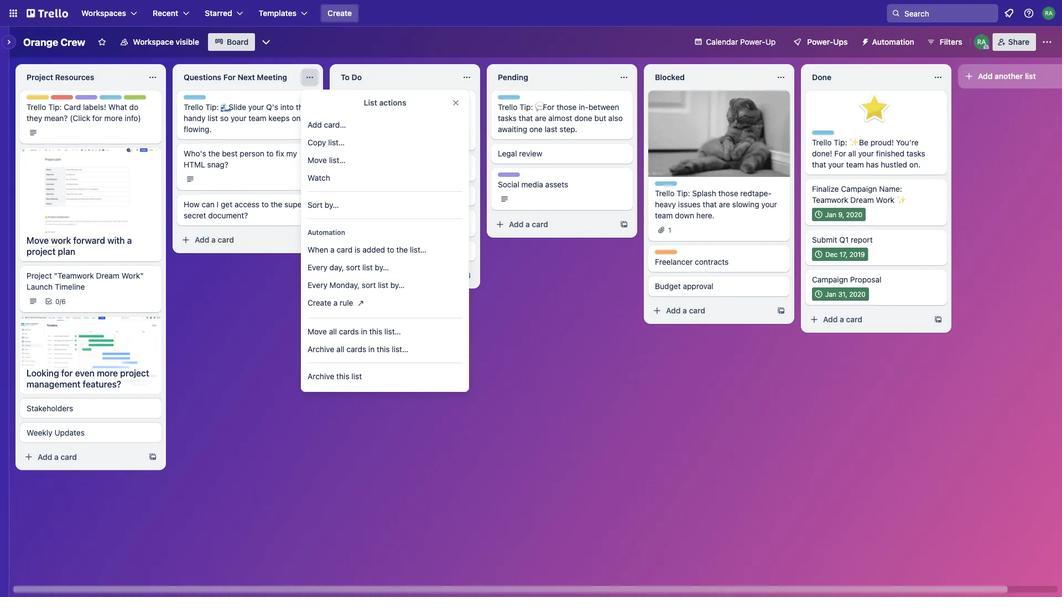 Task type: vqa. For each thing, say whether or not it's contained in the screenshot.
title
no



Task type: describe. For each thing, give the bounding box(es) containing it.
how can i get access to the super secret document?
[[184, 200, 305, 220]]

copy list…
[[308, 138, 345, 147]]

tip: for trello tip: 🌊slide your q's into this handy list so your team keeps on flowing.
[[205, 103, 219, 112]]

trello tip: card labels! what do they mean? (click for more info)
[[27, 103, 141, 123]]

list down archive all cards in this list…
[[352, 372, 362, 381]]

0 horizontal spatial is
[[355, 245, 360, 254]]

heavy
[[655, 200, 676, 209]]

design for design team
[[341, 160, 363, 168]]

move for move all cards in this list…
[[308, 327, 327, 336]]

list inside trello tip trello tip: 🌊slide your q's into this handy list so your team keeps on flowing.
[[208, 114, 218, 123]]

every for every day, sort list by…
[[308, 263, 327, 272]]

budget approval
[[655, 282, 714, 291]]

starred
[[205, 9, 232, 18]]

customer
[[367, 222, 400, 231]]

1 vertical spatial ruby anderson (rubyanderson7) image
[[974, 34, 990, 50]]

but
[[594, 114, 606, 123]]

sort by… link
[[301, 196, 469, 214]]

show menu image
[[1042, 37, 1053, 48]]

features?
[[83, 379, 121, 390]]

filters button
[[923, 33, 966, 51]]

in for archive all cards in this list…
[[368, 345, 375, 354]]

board link
[[208, 33, 255, 51]]

list inside button
[[1025, 72, 1036, 81]]

move all cards in this list…
[[308, 327, 401, 336]]

add for blocked
[[666, 306, 681, 315]]

do
[[129, 103, 138, 112]]

every day, sort list by… link
[[301, 259, 469, 277]]

Jan 31, 2020 checkbox
[[812, 288, 869, 301]]

1 vertical spatial color: purple, title: "design team" element
[[341, 159, 382, 168]]

mean?
[[44, 114, 68, 123]]

proud!
[[871, 138, 894, 147]]

archive this list link
[[301, 368, 469, 386]]

campaign inside finalize campaign name: teamwork dream work ✨
[[841, 184, 877, 194]]

meeting
[[257, 73, 287, 82]]

0 vertical spatial color: purple, title: "design team" element
[[75, 95, 116, 103]]

archive for archive all cards in this list…
[[308, 345, 334, 354]]

list… inside 'link'
[[329, 156, 346, 165]]

recent
[[153, 9, 178, 18]]

list down the when a card is added to the list…
[[362, 263, 373, 272]]

color: yellow, title: "copy request" element
[[27, 95, 49, 100]]

0 vertical spatial team
[[99, 96, 116, 103]]

jan 31, 2020
[[825, 290, 866, 298]]

sketch the "teamy dreamy" font
[[341, 246, 459, 256]]

up
[[766, 37, 776, 46]]

0 vertical spatial design
[[75, 96, 97, 103]]

templates button
[[252, 4, 314, 22]]

calendar power-up
[[706, 37, 776, 46]]

create from template… image for edit email drafts
[[462, 271, 471, 280]]

is inside trello tip trello tip: this is where assigned tasks live so that your team can see who's working on what and when it's due.
[[395, 103, 401, 112]]

so inside trello tip trello tip: this is where assigned tasks live so that your team can see who's working on what and when it's due.
[[376, 114, 384, 123]]

dreamy"
[[410, 246, 441, 256]]

add a card button for questions for next meeting
[[177, 231, 301, 249]]

tip: for trello tip: 💬for those in-between tasks that are almost done but also awaiting one last step.
[[520, 103, 533, 112]]

weekly updates link
[[27, 427, 155, 438]]

trello tip trello tip: ✨ be proud! you're done! for all your finished tasks that your team has hustled on.
[[812, 131, 925, 169]]

where
[[403, 103, 425, 112]]

those for slowing
[[718, 189, 738, 198]]

To Do text field
[[334, 69, 456, 86]]

sort
[[308, 201, 323, 210]]

that inside trello tip trello tip: 💬for those in-between tasks that are almost done but also awaiting one last step.
[[519, 114, 533, 123]]

workspace visible button
[[113, 33, 206, 51]]

design team
[[341, 160, 382, 168]]

add for to do
[[352, 271, 366, 280]]

team inside trello tip trello tip: ✨ be proud! you're done! for all your finished tasks that your team has hustled on.
[[846, 160, 864, 169]]

0 notifications image
[[1002, 7, 1016, 20]]

crew
[[61, 36, 85, 48]]

in for move all cards in this list…
[[361, 327, 367, 336]]

archive for archive this list
[[308, 372, 334, 381]]

dec
[[825, 251, 838, 258]]

this member is an admin of this board. image
[[984, 45, 989, 50]]

a inside move work forward with a project plan
[[127, 235, 132, 246]]

to
[[341, 73, 350, 82]]

even
[[75, 368, 95, 378]]

teamwork
[[812, 196, 848, 205]]

create from template… image for how can i get access to the super secret document?
[[305, 236, 314, 245]]

questions for next meeting
[[184, 73, 287, 82]]

tip: for trello tip: ✨ be proud! you're done! for all your finished tasks that your team has hustled on.
[[834, 138, 847, 147]]

1 vertical spatial create from template… image
[[777, 306, 786, 315]]

submit q1 report link
[[812, 235, 940, 246]]

color: orange, title: "one more step" element for freelancer
[[655, 250, 677, 254]]

add a card for pending
[[509, 220, 548, 229]]

campaign inside campaign proposal link
[[812, 275, 848, 284]]

keeps
[[268, 114, 290, 123]]

tasks inside trello tip trello tip: ✨ be proud! you're done! for all your finished tasks that your team has hustled on.
[[907, 149, 925, 158]]

card for project resources
[[61, 453, 77, 462]]

into
[[280, 103, 294, 112]]

calendar
[[706, 37, 738, 46]]

to for how can i get access to the super secret document?
[[262, 200, 269, 209]]

done!
[[812, 149, 832, 158]]

move work forward with a project plan
[[27, 235, 132, 257]]

blocked
[[655, 73, 685, 82]]

a for project resources
[[54, 453, 59, 462]]

media
[[521, 180, 543, 189]]

this
[[378, 103, 393, 112]]

priority design team
[[51, 96, 116, 103]]

the right sketch
[[367, 246, 379, 256]]

list right customer
[[403, 222, 413, 231]]

cards for move
[[339, 327, 359, 336]]

2 vertical spatial create from template… image
[[934, 315, 943, 324]]

when a card is added to the list… link
[[301, 241, 469, 259]]

almost
[[548, 114, 572, 123]]

tip: for trello tip: this is where assigned tasks live so that your team can see who's working on what and when it's due.
[[362, 103, 376, 112]]

list down 'every day, sort list by…' link at the left of page
[[378, 281, 388, 290]]

Blocked text field
[[648, 69, 770, 86]]

1
[[668, 226, 671, 234]]

your inside the trello tip trello tip: splash those redtape- heavy issues that are slowing your team down here.
[[761, 200, 777, 209]]

project for project "teamwork dream work" launch timeline
[[27, 271, 52, 280]]

star or unstar board image
[[98, 38, 106, 46]]

all inside trello tip trello tip: ✨ be proud! you're done! for all your finished tasks that your team has hustled on.
[[848, 149, 856, 158]]

copy
[[308, 138, 326, 147]]

awaiting
[[498, 125, 527, 134]]

2019
[[850, 251, 865, 258]]

tip for trello tip: ✨ be proud! you're done! for all your finished tasks that your team has hustled on.
[[832, 131, 842, 139]]

for inside text box
[[223, 73, 236, 82]]

assets
[[545, 180, 568, 189]]

add for pending
[[509, 220, 524, 229]]

move for move list…
[[308, 156, 327, 165]]

add up copy
[[308, 120, 322, 129]]

a for blocked
[[683, 306, 687, 315]]

it's
[[341, 136, 352, 145]]

2 horizontal spatial color: purple, title: "design team" element
[[498, 173, 539, 181]]

design team social media assets
[[498, 173, 568, 189]]

submit
[[812, 235, 837, 245]]

stakeholders
[[27, 404, 73, 413]]

one
[[529, 125, 543, 134]]

jan for campaign
[[825, 290, 836, 298]]

proposal
[[850, 275, 882, 284]]

a for done
[[840, 315, 844, 324]]

and
[[425, 125, 438, 134]]

down
[[675, 211, 694, 220]]

looking for even more project management features? link
[[20, 363, 162, 394]]

a for pending
[[526, 220, 530, 229]]

1 horizontal spatial ruby anderson (rubyanderson7) image
[[1042, 7, 1056, 20]]

actions
[[379, 98, 406, 107]]

dream inside project "teamwork dream work" launch timeline
[[96, 271, 119, 280]]

move work forward with a project plan link
[[20, 231, 162, 262]]

jan 9, 2020
[[825, 211, 863, 219]]

card for to do
[[375, 271, 391, 280]]

watch
[[308, 173, 330, 183]]

weekly updates
[[27, 428, 85, 437]]

fix
[[276, 149, 284, 158]]

due.
[[354, 136, 369, 145]]

sketch
[[341, 246, 365, 256]]

add a card for questions for next meeting
[[195, 235, 234, 245]]

primary element
[[0, 0, 1062, 27]]

1 power- from the left
[[740, 37, 766, 46]]

budget
[[655, 282, 681, 291]]

team for design team
[[365, 160, 382, 168]]

you're
[[896, 138, 919, 147]]

0
[[55, 298, 60, 305]]

add for project resources
[[38, 453, 52, 462]]

customize views image
[[261, 37, 272, 48]]

add a card for blocked
[[666, 306, 705, 315]]

card for pending
[[532, 220, 548, 229]]

labels!
[[83, 103, 106, 112]]

dec 17, 2019
[[825, 251, 865, 258]]

move all cards in this list… link
[[301, 323, 469, 341]]

a for questions for next meeting
[[211, 235, 216, 245]]

trello tip trello tip: 🌊slide your q's into this handy list so your team keeps on flowing.
[[184, 96, 309, 134]]

has
[[866, 160, 879, 169]]

color: sky, title: "trello tip" element for trello tip: this is where assigned tasks live so that your team can see who's working on what and when it's due.
[[341, 95, 370, 103]]

card for questions for next meeting
[[218, 235, 234, 245]]

✨ inside finalize campaign name: teamwork dream work ✨
[[897, 196, 904, 205]]

automation button
[[857, 33, 921, 51]]

color: lime, title: "halp" element
[[124, 95, 146, 103]]

tasks for that
[[498, 114, 517, 123]]

contracts
[[695, 258, 729, 267]]

hustled
[[881, 160, 907, 169]]

2020 for proposal
[[849, 290, 866, 298]]

those for almost
[[557, 103, 577, 112]]

curate customer list
[[341, 222, 413, 231]]

17,
[[840, 251, 848, 258]]

cards for archive
[[346, 345, 366, 354]]

to for when a card is added to the list…
[[387, 245, 394, 254]]

automation inside button
[[872, 37, 914, 46]]

between
[[589, 103, 619, 112]]



Task type: locate. For each thing, give the bounding box(es) containing it.
add a card down budget approval
[[666, 306, 705, 315]]

0 vertical spatial cards
[[339, 327, 359, 336]]

trello tip: 💬for those in-between tasks that are almost done but also awaiting one last step. link
[[498, 102, 626, 135]]

1 vertical spatial 2020
[[849, 290, 866, 298]]

1 horizontal spatial those
[[718, 189, 738, 198]]

monday,
[[330, 281, 360, 290]]

by…
[[325, 201, 339, 210], [375, 263, 389, 272], [390, 281, 405, 290]]

add a card down weekly updates
[[38, 453, 77, 462]]

team up watch link
[[365, 160, 382, 168]]

team for design team social media assets
[[522, 173, 539, 181]]

approval
[[683, 282, 714, 291]]

1 horizontal spatial on
[[394, 125, 403, 134]]

2020 inside checkbox
[[846, 211, 863, 219]]

1 vertical spatial more
[[97, 368, 118, 378]]

can up when
[[440, 114, 453, 123]]

Board name text field
[[18, 33, 91, 51]]

0 horizontal spatial color: purple, title: "design team" element
[[75, 95, 116, 103]]

color: sky, title: "trello tip" element for trello tip: splash those redtape- heavy issues that are slowing your team down here.
[[655, 181, 685, 190]]

Project Resources text field
[[20, 69, 142, 86]]

what
[[405, 125, 423, 134]]

are inside the trello tip trello tip: splash those redtape- heavy issues that are slowing your team down here.
[[719, 200, 730, 209]]

add a card button for to do
[[334, 267, 458, 284]]

the up snag?
[[208, 149, 220, 158]]

1 horizontal spatial by…
[[375, 263, 389, 272]]

move inside 'link'
[[308, 156, 327, 165]]

1 project from the top
[[27, 73, 53, 82]]

1 vertical spatial for
[[834, 149, 846, 158]]

2020 inside option
[[849, 290, 866, 298]]

a right the "with"
[[127, 235, 132, 246]]

card down "when a card is added to the list…" link
[[375, 271, 391, 280]]

2020
[[846, 211, 863, 219], [849, 290, 866, 298]]

tip for trello tip: 🌊slide your q's into this handy list so your team keeps on flowing.
[[203, 96, 213, 103]]

ruby anderson (rubyanderson7) image right 'open information menu' "icon"
[[1042, 7, 1056, 20]]

back to home image
[[27, 4, 68, 22]]

0 vertical spatial create from template… image
[[620, 220, 628, 229]]

0 horizontal spatial by…
[[325, 201, 339, 210]]

card
[[532, 220, 548, 229], [218, 235, 234, 245], [337, 245, 352, 254], [375, 271, 391, 280], [689, 306, 705, 315], [846, 315, 862, 324], [61, 453, 77, 462]]

project inside text field
[[27, 73, 53, 82]]

every
[[308, 263, 327, 272], [308, 281, 327, 290]]

0 vertical spatial is
[[395, 103, 401, 112]]

that up here.
[[703, 200, 717, 209]]

color: orange, title: "one more step" element up curate
[[341, 215, 363, 219]]

a down weekly updates
[[54, 453, 59, 462]]

tip: inside trello tip trello tip: 💬for those in-between tasks that are almost done but also awaiting one last step.
[[520, 103, 533, 112]]

this inside trello tip trello tip: 🌊slide your q's into this handy list so your team keeps on flowing.
[[296, 103, 309, 112]]

design for design team social media assets
[[498, 173, 520, 181]]

that inside trello tip trello tip: ✨ be proud! you're done! for all your finished tasks that your team has hustled on.
[[812, 160, 826, 169]]

the inside who's the best person to fix my html snag?
[[208, 149, 220, 158]]

card up "every day, sort list by…"
[[337, 245, 352, 254]]

more down what
[[104, 114, 123, 123]]

dream
[[851, 196, 874, 205], [96, 271, 119, 280]]

watch link
[[301, 169, 469, 187]]

team inside the trello tip trello tip: splash those redtape- heavy issues that are slowing your team down here.
[[655, 211, 673, 220]]

2 project from the top
[[27, 271, 52, 280]]

project up launch
[[27, 271, 52, 280]]

archive
[[308, 345, 334, 354], [308, 372, 334, 381]]

add a card up every monday, sort list by… on the top
[[352, 271, 391, 280]]

2 vertical spatial design
[[498, 173, 520, 181]]

add a card for to do
[[352, 271, 391, 280]]

1 horizontal spatial tasks
[[498, 114, 517, 123]]

your inside trello tip trello tip: this is where assigned tasks live so that your team can see who's working on what and when it's due.
[[403, 114, 418, 123]]

in down move all cards in this list… link
[[368, 345, 375, 354]]

workspace
[[133, 37, 174, 46]]

0 vertical spatial project
[[27, 73, 53, 82]]

i
[[217, 200, 219, 209]]

live
[[362, 114, 374, 123]]

1 vertical spatial automation
[[308, 228, 345, 236]]

team up and
[[420, 114, 438, 123]]

1 vertical spatial dream
[[96, 271, 119, 280]]

move for move work forward with a project plan
[[27, 235, 49, 246]]

sketch the "teamy dreamy" font link
[[341, 246, 469, 257]]

0 vertical spatial in
[[361, 327, 367, 336]]

list
[[1025, 72, 1036, 81], [208, 114, 218, 123], [403, 222, 413, 231], [362, 263, 373, 272], [378, 281, 388, 290], [352, 372, 362, 381]]

on down into
[[292, 114, 301, 123]]

so inside trello tip trello tip: 🌊slide your q's into this handy list so your team keeps on flowing.
[[220, 114, 229, 123]]

tip: inside trello tip trello tip: ✨ be proud! you're done! for all your finished tasks that your team has hustled on.
[[834, 138, 847, 147]]

tip: up issues
[[677, 189, 690, 198]]

add a card button for blocked
[[648, 302, 772, 320]]

all for archive all cards in this list…
[[336, 345, 344, 354]]

1 horizontal spatial sort
[[362, 281, 376, 290]]

create for create a rule
[[308, 298, 331, 308]]

project up features?
[[120, 368, 149, 378]]

project up color: yellow, title: "copy request" element
[[27, 73, 53, 82]]

can inside trello tip trello tip: this is where assigned tasks live so that your team can see who's working on what and when it's due.
[[440, 114, 453, 123]]

0 vertical spatial jan
[[825, 211, 836, 219]]

team left the has
[[846, 160, 864, 169]]

team inside "color: purple, title: "design team"" element
[[365, 160, 382, 168]]

list… right "teamy
[[410, 245, 427, 254]]

is left added
[[355, 245, 360, 254]]

your down be at right
[[858, 149, 874, 158]]

add a card button down budget approval link
[[648, 302, 772, 320]]

team down q's at the left of page
[[249, 114, 266, 123]]

archive up the archive this list on the bottom of page
[[308, 345, 334, 354]]

your down 'redtape-'
[[761, 200, 777, 209]]

search image
[[892, 9, 901, 18]]

design inside design team social media assets
[[498, 173, 520, 181]]

0 vertical spatial all
[[848, 149, 856, 158]]

ruby anderson (rubyanderson7) image
[[1042, 7, 1056, 20], [974, 34, 990, 50]]

0 vertical spatial those
[[557, 103, 577, 112]]

every monday, sort list by… link
[[301, 277, 469, 294]]

more inside trello tip: card labels! what do they mean? (click for more info)
[[104, 114, 123, 123]]

list right another
[[1025, 72, 1036, 81]]

1 horizontal spatial dream
[[851, 196, 874, 205]]

every down when
[[308, 263, 327, 272]]

0 horizontal spatial power-
[[740, 37, 766, 46]]

0 vertical spatial by…
[[325, 201, 339, 210]]

all down create a rule
[[329, 327, 337, 336]]

add down budget at the top
[[666, 306, 681, 315]]

1 vertical spatial design
[[341, 160, 363, 168]]

tip: up live on the top left of the page
[[362, 103, 376, 112]]

1 vertical spatial create from template… image
[[462, 271, 471, 280]]

tasks inside trello tip trello tip: this is where assigned tasks live so that your team can see who's working on what and when it's due.
[[341, 114, 360, 123]]

resources
[[55, 73, 94, 82]]

snag?
[[207, 160, 228, 169]]

add another list
[[978, 72, 1036, 81]]

1 horizontal spatial is
[[395, 103, 401, 112]]

1 vertical spatial archive
[[308, 372, 334, 381]]

sm image
[[857, 33, 872, 49]]

tip: left the 💬for
[[520, 103, 533, 112]]

team
[[99, 96, 116, 103], [365, 160, 382, 168], [522, 173, 539, 181]]

your down done!
[[828, 160, 844, 169]]

2 vertical spatial create from template… image
[[148, 453, 157, 462]]

0 vertical spatial ruby anderson (rubyanderson7) image
[[1042, 7, 1056, 20]]

cards up archive all cards in this list…
[[339, 327, 359, 336]]

2 horizontal spatial tasks
[[907, 149, 925, 158]]

add a card button for pending
[[491, 216, 615, 233]]

list… down move all cards in this list… link
[[392, 345, 408, 354]]

2020 for campaign
[[846, 211, 863, 219]]

0 horizontal spatial sort
[[346, 263, 360, 272]]

templates
[[259, 9, 297, 18]]

report
[[851, 235, 873, 245]]

create from template… image for legal review
[[620, 220, 628, 229]]

color: purple, title: "design team" element
[[75, 95, 116, 103], [341, 159, 382, 168], [498, 173, 539, 181]]

create from template… image
[[305, 236, 314, 245], [462, 271, 471, 280], [934, 315, 943, 324]]

add a card button down weekly updates 'link'
[[20, 448, 144, 466]]

1 horizontal spatial in
[[368, 345, 375, 354]]

on left what
[[394, 125, 403, 134]]

tip inside trello tip trello tip: this is where assigned tasks live so that your team can see who's working on what and when it's due.
[[360, 96, 370, 103]]

by… for day,
[[375, 263, 389, 272]]

tip: inside the trello tip trello tip: splash those redtape- heavy issues that are slowing your team down here.
[[677, 189, 690, 198]]

curate
[[341, 222, 365, 231]]

2 vertical spatial to
[[387, 245, 394, 254]]

dream inside finalize campaign name: teamwork dream work ✨
[[851, 196, 874, 205]]

jan inside checkbox
[[825, 211, 836, 219]]

color: sky, title: "trello tip" element for trello tip: 💬for those in-between tasks that are almost done but also awaiting one last step.
[[498, 95, 528, 103]]

more inside "looking for even more project management features?"
[[97, 368, 118, 378]]

31,
[[838, 290, 847, 298]]

1 vertical spatial are
[[719, 200, 730, 209]]

2 archive from the top
[[308, 372, 334, 381]]

2 horizontal spatial design
[[498, 173, 520, 181]]

2 horizontal spatial team
[[522, 173, 539, 181]]

sort for monday,
[[362, 281, 376, 290]]

a inside create a rule link
[[333, 298, 338, 308]]

for inside "looking for even more project management features?"
[[61, 368, 73, 378]]

get
[[221, 200, 232, 209]]

how
[[184, 200, 200, 209]]

for right done!
[[834, 149, 846, 158]]

that down done!
[[812, 160, 826, 169]]

1 vertical spatial cards
[[346, 345, 366, 354]]

2 vertical spatial team
[[522, 173, 539, 181]]

add a card down "document?"
[[195, 235, 234, 245]]

campaign down the has
[[841, 184, 877, 194]]

project "teamwork dream work" launch timeline
[[27, 271, 144, 292]]

stakeholders link
[[27, 403, 155, 414]]

campaign up jan 31, 2020 option
[[812, 275, 848, 284]]

that inside the trello tip trello tip: splash those redtape- heavy issues that are slowing your team down here.
[[703, 200, 717, 209]]

2 every from the top
[[308, 281, 327, 290]]

tip: up mean?
[[48, 103, 62, 112]]

1 horizontal spatial for
[[92, 114, 102, 123]]

1 vertical spatial to
[[262, 200, 269, 209]]

Jan 9, 2020 checkbox
[[812, 208, 866, 221]]

are for almost
[[535, 114, 546, 123]]

priority
[[51, 96, 74, 103]]

on inside trello tip trello tip: this is where assigned tasks live so that your team can see who's working on what and when it's due.
[[394, 125, 403, 134]]

every for every monday, sort list by…
[[308, 281, 327, 290]]

automation
[[872, 37, 914, 46], [308, 228, 345, 236]]

0 horizontal spatial for
[[61, 368, 73, 378]]

team for where
[[420, 114, 438, 123]]

1 vertical spatial by…
[[375, 263, 389, 272]]

0 vertical spatial every
[[308, 263, 327, 272]]

color: orange, title: "one more step" element
[[341, 215, 363, 219], [655, 250, 677, 254]]

who's
[[341, 125, 362, 134]]

a down budget approval
[[683, 306, 687, 315]]

is right this on the left
[[395, 103, 401, 112]]

sort by…
[[308, 201, 339, 210]]

those inside trello tip trello tip: 💬for those in-between tasks that are almost done but also awaiting one last step.
[[557, 103, 577, 112]]

0 horizontal spatial so
[[220, 114, 229, 123]]

are down the 💬for
[[535, 114, 546, 123]]

2 horizontal spatial create from template… image
[[934, 315, 943, 324]]

cards inside move all cards in this list… link
[[339, 327, 359, 336]]

0 vertical spatial campaign
[[841, 184, 877, 194]]

review
[[519, 149, 542, 158]]

every up create a rule
[[308, 281, 327, 290]]

add a card button for done
[[805, 311, 929, 329]]

cards
[[339, 327, 359, 336], [346, 345, 366, 354]]

legal review
[[498, 149, 542, 158]]

star image
[[857, 91, 892, 126]]

0 vertical spatial dream
[[851, 196, 874, 205]]

Search field
[[901, 5, 997, 22]]

color: sky, title: "trello tip" element for trello tip: 🌊slide your q's into this handy list so your team keeps on flowing.
[[184, 95, 213, 103]]

power- inside "button"
[[807, 37, 833, 46]]

they
[[27, 114, 42, 123]]

that up one
[[519, 114, 533, 123]]

for inside trello tip trello tip: ✨ be proud! you're done! for all your finished tasks that your team has hustled on.
[[834, 149, 846, 158]]

create from template… image
[[620, 220, 628, 229], [777, 306, 786, 315], [148, 453, 157, 462]]

add card…
[[308, 120, 346, 129]]

access
[[235, 200, 259, 209]]

team for q's
[[249, 114, 266, 123]]

1 vertical spatial can
[[202, 200, 215, 209]]

every monday, sort list by…
[[308, 281, 405, 290]]

tip inside trello tip trello tip: 💬for those in-between tasks that are almost done but also awaiting one last step.
[[518, 96, 528, 103]]

1 vertical spatial in
[[368, 345, 375, 354]]

all for move all cards in this list…
[[329, 327, 337, 336]]

this inside archive all cards in this list… link
[[377, 345, 390, 354]]

card down media
[[532, 220, 548, 229]]

0 horizontal spatial project
[[27, 246, 56, 257]]

archive all cards in this list… link
[[301, 341, 469, 358]]

a for to do
[[369, 271, 373, 280]]

tip: up handy
[[205, 103, 219, 112]]

2 horizontal spatial create from template… image
[[777, 306, 786, 315]]

1 jan from the top
[[825, 211, 836, 219]]

list… up archive all cards in this list… link at the left bottom
[[384, 327, 401, 336]]

are inside trello tip trello tip: 💬for those in-between tasks that are almost done but also awaiting one last step.
[[535, 114, 546, 123]]

add left another
[[978, 72, 993, 81]]

a down media
[[526, 220, 530, 229]]

add a card button for project resources
[[20, 448, 144, 466]]

tip inside the trello tip trello tip: splash those redtape- heavy issues that are slowing your team down here.
[[675, 182, 685, 190]]

power- right calendar
[[740, 37, 766, 46]]

add
[[978, 72, 993, 81], [308, 120, 322, 129], [509, 220, 524, 229], [195, 235, 209, 245], [352, 271, 366, 280], [666, 306, 681, 315], [823, 315, 838, 324], [38, 453, 52, 462]]

those inside the trello tip trello tip: splash those redtape- heavy issues that are slowing your team down here.
[[718, 189, 738, 198]]

your down 🌊slide
[[231, 114, 246, 123]]

2 horizontal spatial by…
[[390, 281, 405, 290]]

filters
[[940, 37, 962, 46]]

step.
[[560, 125, 577, 134]]

/
[[60, 298, 62, 305]]

2 vertical spatial move
[[308, 327, 327, 336]]

color: red, title: "priority" element
[[51, 95, 74, 103]]

jan inside option
[[825, 290, 836, 298]]

Pending text field
[[491, 69, 613, 86]]

add a card for done
[[823, 315, 862, 324]]

1 so from the left
[[220, 114, 229, 123]]

team inside trello tip trello tip: 🌊slide your q's into this handy list so your team keeps on flowing.
[[249, 114, 266, 123]]

0 vertical spatial move
[[308, 156, 327, 165]]

Done text field
[[805, 69, 927, 86]]

on
[[292, 114, 301, 123], [394, 125, 403, 134]]

(click
[[70, 114, 90, 123]]

cards down "move all cards in this list…"
[[346, 345, 366, 354]]

this
[[296, 103, 309, 112], [369, 327, 382, 336], [377, 345, 390, 354], [336, 372, 349, 381]]

create for create
[[328, 9, 352, 18]]

1 archive from the top
[[308, 345, 334, 354]]

team inside trello tip trello tip: this is where assigned tasks live so that your team can see who's working on what and when it's due.
[[420, 114, 438, 123]]

trello
[[100, 96, 117, 103], [184, 96, 201, 103], [341, 96, 359, 103], [498, 96, 516, 103], [27, 103, 46, 112], [184, 103, 203, 112], [341, 103, 360, 112], [498, 103, 517, 112], [812, 131, 830, 139], [812, 138, 832, 147], [655, 182, 673, 190], [655, 189, 675, 198]]

to right added
[[387, 245, 394, 254]]

cards inside archive all cards in this list… link
[[346, 345, 366, 354]]

1 vertical spatial project
[[120, 368, 149, 378]]

card down jan 31, 2020
[[846, 315, 862, 324]]

a inside "when a card is added to the list…" link
[[330, 245, 335, 254]]

weekly
[[27, 428, 52, 437]]

for
[[92, 114, 102, 123], [61, 368, 73, 378]]

this inside move all cards in this list… link
[[369, 327, 382, 336]]

automation down search icon
[[872, 37, 914, 46]]

a down 31,
[[840, 315, 844, 324]]

0 vertical spatial create
[[328, 9, 352, 18]]

are for slowing
[[719, 200, 730, 209]]

ruby anderson (rubyanderson7) image right filters
[[974, 34, 990, 50]]

card down updates
[[61, 453, 77, 462]]

2020 right 9,
[[846, 211, 863, 219]]

0 vertical spatial can
[[440, 114, 453, 123]]

in up archive all cards in this list…
[[361, 327, 367, 336]]

1 horizontal spatial for
[[834, 149, 846, 158]]

0 vertical spatial automation
[[872, 37, 914, 46]]

0 horizontal spatial tasks
[[341, 114, 360, 123]]

0 horizontal spatial on
[[292, 114, 301, 123]]

"teamy
[[381, 246, 408, 256]]

that down this on the left
[[386, 114, 400, 123]]

a up every monday, sort list by… on the top
[[369, 271, 373, 280]]

0 vertical spatial to
[[267, 149, 274, 158]]

card for blocked
[[689, 306, 705, 315]]

0 vertical spatial sort
[[346, 263, 360, 272]]

1 horizontal spatial can
[[440, 114, 453, 123]]

card for done
[[846, 315, 862, 324]]

1 every from the top
[[308, 263, 327, 272]]

a right when
[[330, 245, 335, 254]]

done
[[812, 73, 832, 82]]

1 horizontal spatial project
[[120, 368, 149, 378]]

trello tip: 🌊slide your q's into this handy list so your team keeps on flowing. link
[[184, 102, 312, 135]]

0 horizontal spatial automation
[[308, 228, 345, 236]]

tip for trello tip: this is where assigned tasks live so that your team can see who's working on what and when it's due.
[[360, 96, 370, 103]]

trello inside trello tip: card labels! what do they mean? (click for more info)
[[27, 103, 46, 112]]

assigned
[[427, 103, 459, 112]]

2 vertical spatial all
[[336, 345, 344, 354]]

who's
[[184, 149, 206, 158]]

list… down card…
[[328, 138, 345, 147]]

by… for monday,
[[390, 281, 405, 290]]

can inside how can i get access to the super secret document?
[[202, 200, 215, 209]]

this inside 'archive this list' link
[[336, 372, 349, 381]]

tip inside trello tip trello tip: ✨ be proud! you're done! for all your finished tasks that your team has hustled on.
[[832, 131, 842, 139]]

for up management
[[61, 368, 73, 378]]

2 so from the left
[[376, 114, 384, 123]]

recent button
[[146, 4, 196, 22]]

tip: inside trello tip trello tip: this is where assigned tasks live so that your team can see who's working on what and when it's due.
[[362, 103, 376, 112]]

1 vertical spatial every
[[308, 281, 327, 290]]

✨ left be at right
[[849, 138, 857, 147]]

0 horizontal spatial dream
[[96, 271, 119, 280]]

create from template… image for move work forward with a project plan
[[148, 453, 157, 462]]

✨ inside trello tip trello tip: ✨ be proud! you're done! for all your finished tasks that your team has hustled on.
[[849, 138, 857, 147]]

tasks inside trello tip trello tip: 💬for those in-between tasks that are almost done but also awaiting one last step.
[[498, 114, 517, 123]]

add up every monday, sort list by… on the top
[[352, 271, 366, 280]]

0 horizontal spatial can
[[202, 200, 215, 209]]

trello tip trello tip: 💬for those in-between tasks that are almost done but also awaiting one last step.
[[498, 96, 623, 134]]

so
[[220, 114, 229, 123], [376, 114, 384, 123]]

0 horizontal spatial ruby anderson (rubyanderson7) image
[[974, 34, 990, 50]]

for left next
[[223, 73, 236, 82]]

0 vertical spatial for
[[92, 114, 102, 123]]

Questions For Next Meeting text field
[[177, 69, 299, 86]]

tip inside trello tip trello tip: 🌊slide your q's into this handy list so your team keeps on flowing.
[[203, 96, 213, 103]]

1 horizontal spatial are
[[719, 200, 730, 209]]

to inside who's the best person to fix my html snag?
[[267, 149, 274, 158]]

0 horizontal spatial in
[[361, 327, 367, 336]]

those up almost
[[557, 103, 577, 112]]

1 vertical spatial is
[[355, 245, 360, 254]]

1 vertical spatial team
[[365, 160, 382, 168]]

project for project resources
[[27, 73, 53, 82]]

0 horizontal spatial create from template… image
[[305, 236, 314, 245]]

0 vertical spatial ✨
[[849, 138, 857, 147]]

project inside project "teamwork dream work" launch timeline
[[27, 271, 52, 280]]

add a card for project resources
[[38, 453, 77, 462]]

open information menu image
[[1023, 8, 1034, 19]]

tasks up who's
[[341, 114, 360, 123]]

add inside button
[[978, 72, 993, 81]]

1 horizontal spatial design
[[341, 160, 363, 168]]

can left i
[[202, 200, 215, 209]]

working
[[364, 125, 392, 134]]

add down jan 31, 2020 option
[[823, 315, 838, 324]]

color: sky, title: "trello tip" element for trello tip: ✨ be proud! you're done! for all your finished tasks that your team has hustled on.
[[812, 131, 842, 139]]

color: orange, title: "one more step" element for curate
[[341, 215, 363, 219]]

6
[[62, 298, 66, 305]]

tip: inside trello tip: card labels! what do they mean? (click for more info)
[[48, 103, 62, 112]]

html
[[184, 160, 205, 169]]

sort for day,
[[346, 263, 360, 272]]

tip for trello tip: 💬for those in-between tasks that are almost done but also awaiting one last step.
[[518, 96, 528, 103]]

1 vertical spatial on
[[394, 125, 403, 134]]

by… right sort
[[325, 201, 339, 210]]

project down 'work'
[[27, 246, 56, 257]]

color: sky, title: "trello tip" element
[[100, 95, 129, 103], [184, 95, 213, 103], [341, 95, 370, 103], [498, 95, 528, 103], [812, 131, 842, 139], [655, 181, 685, 190]]

project inside move work forward with a project plan
[[27, 246, 56, 257]]

document?
[[208, 211, 248, 220]]

0 vertical spatial for
[[223, 73, 236, 82]]

1 horizontal spatial create from template… image
[[620, 220, 628, 229]]

your left q's at the left of page
[[248, 103, 264, 112]]

for inside trello tip: card labels! what do they mean? (click for more info)
[[92, 114, 102, 123]]

0 horizontal spatial ✨
[[849, 138, 857, 147]]

power- up the done
[[807, 37, 833, 46]]

redtape-
[[740, 189, 772, 198]]

jan for finalize
[[825, 211, 836, 219]]

add for done
[[823, 315, 838, 324]]

design
[[75, 96, 97, 103], [341, 160, 363, 168], [498, 173, 520, 181]]

1 vertical spatial ✨
[[897, 196, 904, 205]]

0 horizontal spatial team
[[99, 96, 116, 103]]

create
[[328, 9, 352, 18], [308, 298, 331, 308]]

list right handy
[[208, 114, 218, 123]]

card down "document?"
[[218, 235, 234, 245]]

copy list… link
[[301, 134, 469, 152]]

0 vertical spatial archive
[[308, 345, 334, 354]]

2020 right 31,
[[849, 290, 866, 298]]

move inside move work forward with a project plan
[[27, 235, 49, 246]]

finished
[[876, 149, 904, 158]]

another
[[995, 72, 1023, 81]]

team inside design team social media assets
[[522, 173, 539, 181]]

updates
[[54, 428, 85, 437]]

team for redtape-
[[655, 211, 673, 220]]

workspaces button
[[75, 4, 144, 22]]

this down move all cards in this list… link
[[377, 345, 390, 354]]

email
[[357, 191, 376, 200]]

the down curate customer list link
[[396, 245, 408, 254]]

Dec 17, 2019 checkbox
[[812, 248, 868, 261]]

more up features?
[[97, 368, 118, 378]]

tasks up on.
[[907, 149, 925, 158]]

0 horizontal spatial for
[[223, 73, 236, 82]]

to inside how can i get access to the super secret document?
[[262, 200, 269, 209]]

all right done!
[[848, 149, 856, 158]]

1 horizontal spatial team
[[365, 160, 382, 168]]

1 horizontal spatial create from template… image
[[462, 271, 471, 280]]

0 horizontal spatial are
[[535, 114, 546, 123]]

1 vertical spatial for
[[61, 368, 73, 378]]

2 jan from the top
[[825, 290, 836, 298]]

tasks for live
[[341, 114, 360, 123]]

1 horizontal spatial color: purple, title: "design team" element
[[341, 159, 382, 168]]

add card… link
[[301, 116, 469, 134]]

tip: inside trello tip trello tip: 🌊slide your q's into this handy list so your team keeps on flowing.
[[205, 103, 219, 112]]

add for questions for next meeting
[[195, 235, 209, 245]]

what
[[108, 103, 127, 112]]

on inside trello tip trello tip: 🌊slide your q's into this handy list so your team keeps on flowing.
[[292, 114, 301, 123]]

card…
[[324, 120, 346, 129]]

also
[[608, 114, 623, 123]]

the left super
[[271, 200, 282, 209]]

to left fix
[[267, 149, 274, 158]]

jan left 31,
[[825, 290, 836, 298]]

1 vertical spatial all
[[329, 327, 337, 336]]

archive down archive all cards in this list…
[[308, 372, 334, 381]]

q1
[[839, 235, 849, 245]]

that inside trello tip trello tip: this is where assigned tasks live so that your team can see who's working on what and when it's due.
[[386, 114, 400, 123]]

2 power- from the left
[[807, 37, 833, 46]]

project inside "looking for even more project management features?"
[[120, 368, 149, 378]]

social
[[498, 180, 519, 189]]

the inside how can i get access to the super secret document?
[[271, 200, 282, 209]]

create inside button
[[328, 9, 352, 18]]



